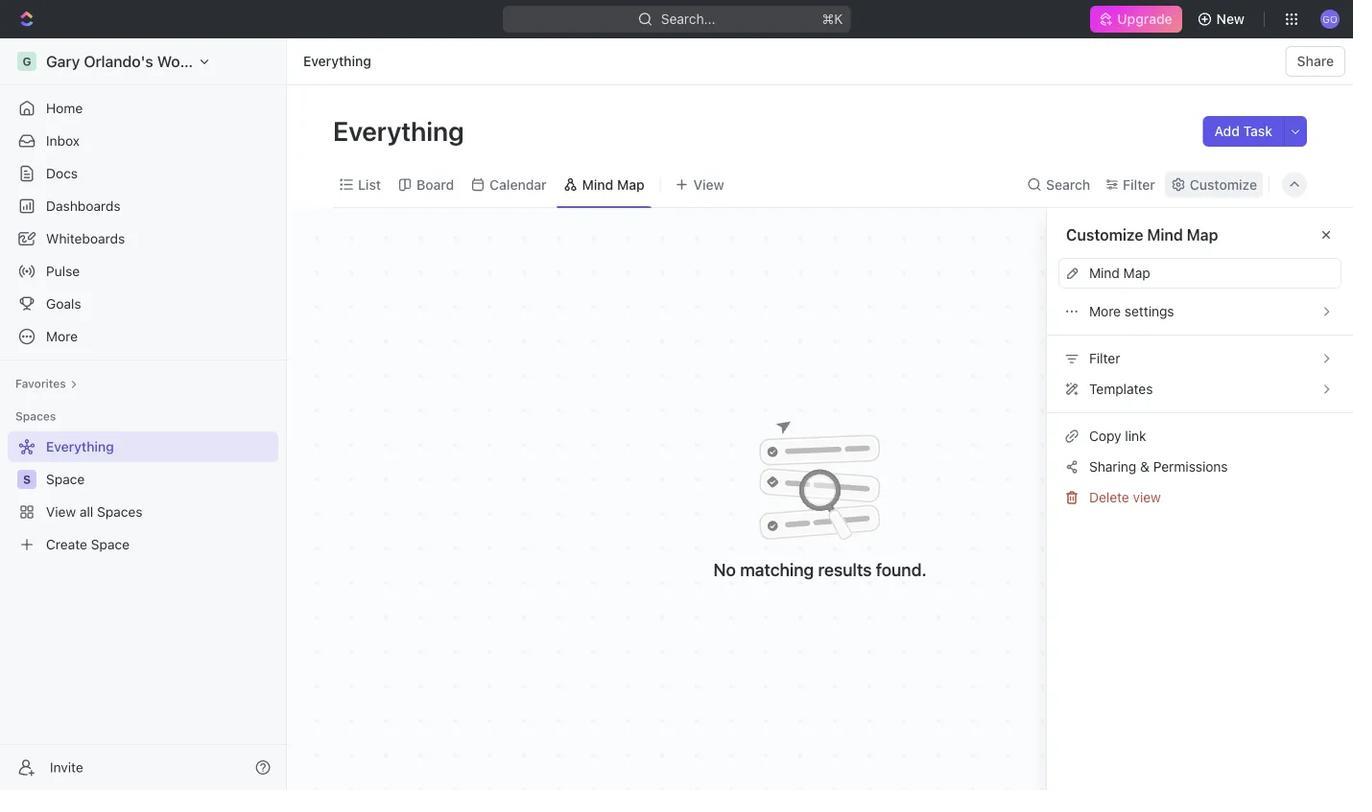 Task type: describe. For each thing, give the bounding box(es) containing it.
add task button
[[1203, 116, 1284, 147]]

0 horizontal spatial space
[[46, 472, 85, 487]]

tree inside sidebar navigation
[[8, 432, 278, 560]]

board
[[416, 177, 454, 192]]

⌘k
[[822, 11, 843, 27]]

no
[[713, 560, 736, 581]]

delete view button
[[1058, 483, 1342, 513]]

more settings
[[1089, 304, 1174, 320]]

list link
[[354, 171, 381, 198]]

search...
[[661, 11, 715, 27]]

view for view
[[693, 177, 724, 192]]

whiteboards
[[46, 231, 125, 247]]

more button
[[8, 321, 278, 352]]

1 horizontal spatial mind map
[[1089, 265, 1150, 281]]

customize mind map
[[1066, 226, 1218, 244]]

templates button
[[1058, 374, 1342, 405]]

delete
[[1089, 490, 1129, 506]]

orlando's
[[84, 52, 153, 71]]

customize for customize
[[1190, 177, 1257, 192]]

0 vertical spatial filter button
[[1100, 171, 1161, 198]]

docs link
[[8, 158, 278, 189]]

found.
[[876, 560, 927, 581]]

2 vertical spatial map
[[1123, 265, 1150, 281]]

workspace
[[157, 52, 237, 71]]

g
[[22, 55, 31, 68]]

everything link inside 'tree'
[[8, 432, 274, 463]]

calendar link
[[486, 171, 547, 198]]

0 vertical spatial map
[[617, 177, 644, 192]]

inbox link
[[8, 126, 278, 156]]

go
[[1323, 13, 1337, 24]]

favorites
[[15, 377, 66, 391]]

space, , element
[[17, 470, 36, 489]]

1 vertical spatial map
[[1187, 226, 1218, 244]]

copy link button
[[1058, 421, 1342, 452]]

pulse
[[46, 263, 80, 279]]

mind map link
[[578, 171, 644, 198]]

home
[[46, 100, 83, 116]]

gary orlando's workspace
[[46, 52, 237, 71]]

search
[[1046, 177, 1090, 192]]

create
[[46, 537, 87, 553]]

sidebar navigation
[[0, 38, 291, 791]]

&
[[1140, 459, 1150, 475]]

goals
[[46, 296, 81, 312]]

task
[[1243, 123, 1272, 139]]

sharing & permissions
[[1089, 459, 1228, 475]]

gary orlando's workspace, , element
[[17, 52, 36, 71]]

all
[[80, 504, 93, 520]]

add
[[1214, 123, 1240, 139]]

0 vertical spatial everything
[[303, 53, 371, 69]]

search button
[[1021, 171, 1096, 198]]

filter inside filter button
[[1089, 351, 1120, 367]]

gary
[[46, 52, 80, 71]]

view all spaces link
[[8, 497, 274, 528]]

favorites button
[[8, 372, 85, 395]]

upgrade link
[[1090, 6, 1182, 33]]

sharing & permissions button
[[1058, 452, 1342, 483]]

0 vertical spatial mind map
[[582, 177, 644, 192]]

results
[[818, 560, 872, 581]]

create space link
[[8, 530, 274, 560]]

customize for customize mind map
[[1066, 226, 1143, 244]]

pulse link
[[8, 256, 278, 287]]



Task type: locate. For each thing, give the bounding box(es) containing it.
mind up more settings
[[1089, 265, 1120, 281]]

1 horizontal spatial filter
[[1123, 177, 1155, 192]]

more for more
[[46, 329, 78, 345]]

filter up templates
[[1089, 351, 1120, 367]]

mind
[[582, 177, 614, 192], [1147, 226, 1183, 244], [1089, 265, 1120, 281]]

1 horizontal spatial spaces
[[97, 504, 143, 520]]

0 vertical spatial view
[[693, 177, 724, 192]]

mind right calendar
[[582, 177, 614, 192]]

1 vertical spatial filter button
[[1047, 344, 1353, 374]]

0 vertical spatial more
[[1089, 304, 1121, 320]]

customize down add
[[1190, 177, 1257, 192]]

view button
[[668, 171, 731, 198]]

mind down customize button
[[1147, 226, 1183, 244]]

map down 'customize mind map'
[[1123, 265, 1150, 281]]

goals link
[[8, 289, 278, 320]]

mind map
[[582, 177, 644, 192], [1089, 265, 1150, 281]]

1 horizontal spatial mind
[[1089, 265, 1120, 281]]

0 horizontal spatial spaces
[[15, 410, 56, 423]]

0 horizontal spatial everything link
[[8, 432, 274, 463]]

permissions
[[1153, 459, 1228, 475]]

2 horizontal spatial mind
[[1147, 226, 1183, 244]]

mind map up more settings
[[1089, 265, 1150, 281]]

view for view all spaces
[[46, 504, 76, 520]]

more
[[1089, 304, 1121, 320], [46, 329, 78, 345]]

mind inside mind map link
[[582, 177, 614, 192]]

1 vertical spatial mind
[[1147, 226, 1183, 244]]

spaces
[[15, 410, 56, 423], [97, 504, 143, 520]]

space link
[[46, 464, 274, 495]]

go button
[[1315, 4, 1345, 35]]

1 horizontal spatial more
[[1089, 304, 1121, 320]]

more inside dropdown button
[[46, 329, 78, 345]]

templates button
[[1047, 374, 1353, 405]]

0 horizontal spatial mind map
[[582, 177, 644, 192]]

0 horizontal spatial view
[[46, 504, 76, 520]]

home link
[[8, 93, 278, 124]]

filter up 'customize mind map'
[[1123, 177, 1155, 192]]

customize button
[[1165, 171, 1263, 198]]

filter button
[[1058, 344, 1342, 374]]

more for more settings
[[1089, 304, 1121, 320]]

filter button
[[1100, 171, 1161, 198], [1047, 344, 1353, 374]]

0 horizontal spatial filter
[[1089, 351, 1120, 367]]

1 vertical spatial spaces
[[97, 504, 143, 520]]

board link
[[413, 171, 454, 198]]

templates
[[1089, 381, 1153, 397]]

list
[[358, 177, 381, 192]]

0 vertical spatial everything link
[[298, 50, 376, 73]]

invite
[[50, 760, 83, 776]]

dashboards
[[46, 198, 121, 214]]

1 horizontal spatial space
[[91, 537, 130, 553]]

view button
[[668, 162, 731, 207]]

1 horizontal spatial map
[[1123, 265, 1150, 281]]

1 vertical spatial everything
[[333, 115, 470, 146]]

copy
[[1089, 428, 1121, 444]]

0 vertical spatial customize
[[1190, 177, 1257, 192]]

0 horizontal spatial more
[[46, 329, 78, 345]]

1 vertical spatial more
[[46, 329, 78, 345]]

filter button down more settings button
[[1047, 344, 1353, 374]]

no matching results found.
[[713, 560, 927, 581]]

view all spaces
[[46, 504, 143, 520]]

map left view button
[[617, 177, 644, 192]]

view
[[1133, 490, 1161, 506]]

create space
[[46, 537, 130, 553]]

filter
[[1123, 177, 1155, 192], [1089, 351, 1120, 367]]

customize inside button
[[1190, 177, 1257, 192]]

1 horizontal spatial everything link
[[298, 50, 376, 73]]

customize down search
[[1066, 226, 1143, 244]]

1 vertical spatial view
[[46, 504, 76, 520]]

link
[[1125, 428, 1146, 444]]

new
[[1216, 11, 1245, 27]]

filter button up 'customize mind map'
[[1100, 171, 1161, 198]]

sharing
[[1089, 459, 1137, 475]]

map
[[617, 177, 644, 192], [1187, 226, 1218, 244], [1123, 265, 1150, 281]]

tree
[[8, 432, 278, 560]]

1 vertical spatial mind map
[[1089, 265, 1150, 281]]

share
[[1297, 53, 1334, 69]]

whiteboards link
[[8, 224, 278, 254]]

map down customize button
[[1187, 226, 1218, 244]]

mind map left view dropdown button
[[582, 177, 644, 192]]

copy link
[[1089, 428, 1146, 444]]

s
[[23, 473, 31, 487]]

0 vertical spatial spaces
[[15, 410, 56, 423]]

0 horizontal spatial map
[[617, 177, 644, 192]]

space down view all spaces
[[91, 537, 130, 553]]

spaces down favorites
[[15, 410, 56, 423]]

2 vertical spatial mind
[[1089, 265, 1120, 281]]

2 vertical spatial everything
[[46, 439, 114, 455]]

spaces inside 'tree'
[[97, 504, 143, 520]]

view inside sidebar navigation
[[46, 504, 76, 520]]

everything link
[[298, 50, 376, 73], [8, 432, 274, 463]]

more left the settings
[[1089, 304, 1121, 320]]

0 vertical spatial mind
[[582, 177, 614, 192]]

more settings button
[[1058, 297, 1342, 327]]

0 horizontal spatial mind
[[582, 177, 614, 192]]

settings
[[1125, 304, 1174, 320]]

share button
[[1286, 46, 1345, 77]]

1 vertical spatial customize
[[1066, 226, 1143, 244]]

1 vertical spatial everything link
[[8, 432, 274, 463]]

dashboards link
[[8, 191, 278, 222]]

spaces right all
[[97, 504, 143, 520]]

tree containing everything
[[8, 432, 278, 560]]

upgrade
[[1117, 11, 1172, 27]]

space
[[46, 472, 85, 487], [91, 537, 130, 553]]

matching
[[740, 560, 814, 581]]

1 vertical spatial filter
[[1089, 351, 1120, 367]]

everything inside sidebar navigation
[[46, 439, 114, 455]]

2 horizontal spatial map
[[1187, 226, 1218, 244]]

view inside button
[[693, 177, 724, 192]]

1 horizontal spatial view
[[693, 177, 724, 192]]

1 vertical spatial space
[[91, 537, 130, 553]]

delete view
[[1089, 490, 1161, 506]]

docs
[[46, 166, 78, 181]]

inbox
[[46, 133, 80, 149]]

add task
[[1214, 123, 1272, 139]]

calendar
[[490, 177, 547, 192]]

0 vertical spatial filter
[[1123, 177, 1155, 192]]

0 vertical spatial space
[[46, 472, 85, 487]]

view
[[693, 177, 724, 192], [46, 504, 76, 520]]

everything
[[303, 53, 371, 69], [333, 115, 470, 146], [46, 439, 114, 455]]

0 horizontal spatial customize
[[1066, 226, 1143, 244]]

new button
[[1190, 4, 1256, 35]]

space right space, , element on the bottom of page
[[46, 472, 85, 487]]

more inside button
[[1089, 304, 1121, 320]]

1 horizontal spatial customize
[[1190, 177, 1257, 192]]

customize
[[1190, 177, 1257, 192], [1066, 226, 1143, 244]]

more down the goals
[[46, 329, 78, 345]]



Task type: vqa. For each thing, say whether or not it's contained in the screenshot.
rightmost Team
no



